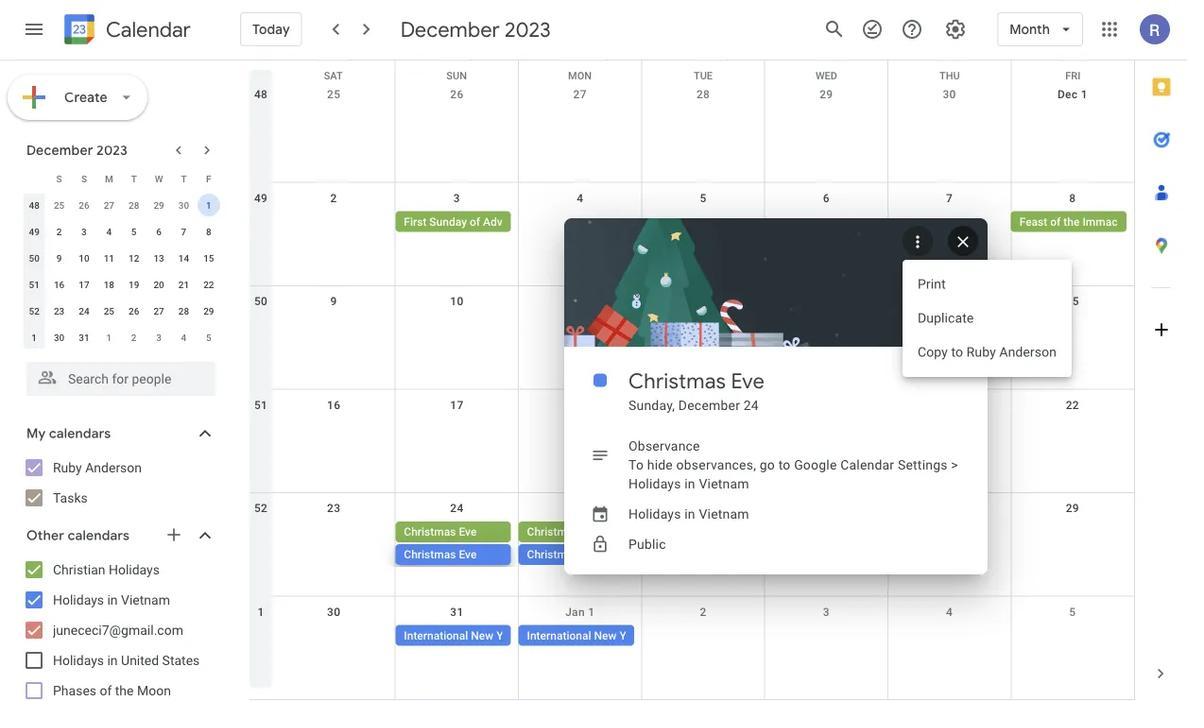 Task type: describe. For each thing, give the bounding box(es) containing it.
0 vertical spatial anderson
[[999, 344, 1057, 360]]

49 for s
[[29, 226, 40, 237]]

22 element
[[197, 273, 220, 296]]

16 element
[[48, 273, 70, 296]]

advent
[[483, 215, 519, 228]]

concept
[[1146, 215, 1187, 228]]

1 horizontal spatial 17
[[450, 398, 464, 412]]

28 for 28 element
[[178, 305, 189, 317]]

0 vertical spatial day
[[582, 525, 601, 539]]

eve inside button
[[529, 629, 547, 642]]

holidays in united states
[[53, 653, 200, 668]]

the for moon
[[115, 683, 134, 698]]

11 element
[[98, 247, 120, 269]]

26 right 25 element
[[129, 305, 139, 317]]

christian holidays
[[53, 562, 160, 577]]

16 inside row group
[[54, 279, 64, 290]]

of left advent
[[470, 215, 480, 228]]

25 inside grid
[[327, 88, 340, 101]]

m
[[105, 173, 113, 184]]

month
[[1010, 21, 1050, 38]]

january 5 element
[[197, 326, 220, 349]]

ruby anderson
[[53, 460, 142, 475]]

my calendars
[[26, 425, 111, 442]]

feast of the immaculate concept button
[[1011, 211, 1187, 232]]

lady
[[715, 318, 739, 332]]

new for day
[[594, 629, 617, 642]]

the for immaculate
[[1064, 215, 1080, 228]]

15 element
[[197, 247, 220, 269]]

immaculate
[[1083, 215, 1143, 228]]

first
[[404, 215, 427, 228]]

20 element
[[147, 273, 170, 296]]

december 2023 grid
[[18, 165, 221, 351]]

1 t from the left
[[131, 173, 137, 184]]

1 vertical spatial 10
[[450, 295, 464, 308]]

christmas day christmas day
[[527, 525, 601, 561]]

0 horizontal spatial december
[[26, 142, 93, 159]]

my
[[26, 425, 46, 442]]

christian
[[53, 562, 105, 577]]

1 inside cell
[[206, 199, 211, 211]]

cell containing christmas eve
[[395, 522, 519, 567]]

moon
[[137, 683, 171, 698]]

52 for sat
[[254, 502, 268, 515]]

united
[[121, 653, 159, 668]]

1 horizontal spatial 15
[[1066, 295, 1079, 308]]

my calendars button
[[4, 419, 234, 449]]

1 vertical spatial 12
[[696, 295, 710, 308]]

51 for sat
[[254, 398, 268, 412]]

30 element
[[48, 326, 70, 349]]

dec 1
[[1058, 88, 1088, 101]]

create button
[[8, 75, 147, 120]]

states
[[162, 653, 200, 668]]

51 for s
[[29, 279, 40, 290]]

first sunday of advent
[[404, 215, 519, 228]]

0 vertical spatial december 2023
[[400, 16, 551, 43]]

holidays down christian
[[53, 592, 104, 608]]

other calendars list
[[4, 555, 234, 701]]

15 inside row group
[[203, 252, 214, 264]]

mon
[[568, 70, 592, 82]]

junececi7@gmail.com
[[53, 622, 183, 638]]

international for international new year's eve
[[404, 629, 468, 642]]

tue
[[694, 70, 713, 82]]

jan
[[565, 605, 585, 619]]

17 inside row group
[[79, 279, 89, 290]]

settings menu image
[[944, 18, 967, 41]]

hide
[[647, 457, 673, 473]]

google
[[794, 457, 837, 473]]

main drawer image
[[23, 18, 45, 41]]

1 cell
[[196, 192, 221, 218]]

1 horizontal spatial ruby
[[967, 344, 996, 360]]

public
[[628, 536, 666, 552]]

international new year's eve button
[[395, 625, 547, 646]]

feast of our lady of guadalupe button
[[642, 315, 810, 336]]

duplicate
[[918, 310, 974, 326]]

0 vertical spatial to
[[951, 344, 963, 360]]

12 element
[[123, 247, 145, 269]]

2 t from the left
[[181, 173, 187, 184]]

1 vertical spatial vietnam
[[699, 506, 749, 522]]

0 vertical spatial december
[[400, 16, 500, 43]]

phases of the moon
[[53, 683, 171, 698]]

christmas eve sunday, december 24
[[628, 368, 765, 413]]

2 horizontal spatial 27
[[573, 88, 587, 101]]

0 vertical spatial holidays in vietnam
[[628, 506, 749, 522]]

23 inside row group
[[54, 305, 64, 317]]

guadalupe
[[755, 318, 810, 332]]

6 inside row group
[[156, 226, 162, 237]]

in inside observance to hide observances, go to google calendar settings > holidays in vietnam
[[685, 476, 695, 491]]

24 element
[[73, 300, 95, 322]]

feast for feast of our lady of guadalupe
[[650, 318, 678, 332]]

create
[[64, 89, 108, 106]]

50 for sat
[[254, 295, 268, 308]]

sunday
[[429, 215, 467, 228]]

1 vertical spatial 22
[[1066, 398, 1079, 412]]

0 vertical spatial 2023
[[505, 16, 551, 43]]

49 for sat
[[254, 191, 268, 205]]

27 element
[[147, 300, 170, 322]]

of for feast of the immaculate concept
[[1050, 215, 1061, 228]]

19 inside the 19 element
[[129, 279, 139, 290]]

18
[[104, 279, 114, 290]]

to
[[628, 457, 644, 473]]

calendar heading
[[102, 17, 191, 43]]

of for feast of our lady of guadalupe
[[681, 318, 691, 332]]

2 christmas eve button from the top
[[395, 544, 511, 565]]

menu containing print
[[903, 260, 1072, 377]]

0 vertical spatial 6
[[823, 191, 830, 205]]

28 for november 28 element at the left
[[129, 199, 139, 211]]

other
[[26, 527, 64, 544]]

sat
[[324, 70, 343, 82]]

international new year's day button
[[518, 625, 671, 646]]

january 3 element
[[147, 326, 170, 349]]

copy
[[918, 344, 948, 360]]

first sunday of advent button
[[395, 211, 519, 232]]

holidays up public
[[628, 506, 681, 522]]

go
[[760, 457, 775, 473]]

28 element
[[172, 300, 195, 322]]

holidays inside observance to hide observances, go to google calendar settings > holidays in vietnam
[[628, 476, 681, 491]]

11 inside grid
[[573, 295, 587, 308]]

29 element
[[197, 300, 220, 322]]

13
[[153, 252, 164, 264]]

settings
[[898, 457, 948, 473]]

1 vertical spatial december 2023
[[26, 142, 128, 159]]

eve inside christmas eve sunday, december 24
[[731, 368, 765, 394]]

23 element
[[48, 300, 70, 322]]

christmas for christmas day christmas day
[[527, 525, 579, 539]]

52 for s
[[29, 305, 40, 317]]

feast for feast of the immaculate concept
[[1019, 215, 1047, 228]]

november 26 element
[[73, 194, 95, 216]]

wed
[[816, 70, 837, 82]]

48 for sat
[[254, 88, 268, 101]]

sunday,
[[628, 397, 675, 413]]

fri
[[1065, 70, 1081, 82]]



Task type: vqa. For each thing, say whether or not it's contained in the screenshot.
Event button
no



Task type: locate. For each thing, give the bounding box(es) containing it.
2 international from the left
[[527, 629, 591, 642]]

to inside observance to hide observances, go to google calendar settings > holidays in vietnam
[[778, 457, 791, 473]]

2 vertical spatial 27
[[153, 305, 164, 317]]

1 vertical spatial christmas eve button
[[395, 544, 511, 565]]

1 horizontal spatial 7
[[946, 191, 953, 205]]

1 vertical spatial 51
[[254, 398, 268, 412]]

0 horizontal spatial 15
[[203, 252, 214, 264]]

new inside button
[[594, 629, 617, 642]]

day for new
[[652, 629, 671, 642]]

to right "go"
[[778, 457, 791, 473]]

0 vertical spatial calendar
[[106, 17, 191, 43]]

tab list
[[1135, 60, 1187, 647]]

1 new from the left
[[471, 629, 494, 642]]

3
[[454, 191, 460, 205], [81, 226, 87, 237], [156, 332, 162, 343], [823, 605, 830, 619]]

vietnam
[[699, 476, 749, 491], [699, 506, 749, 522], [121, 592, 170, 608]]

december down christmas eve heading
[[678, 397, 740, 413]]

31 inside row group
[[79, 332, 89, 343]]

christmas for christmas eve christmas eve
[[404, 525, 456, 539]]

8 down 1 cell
[[206, 226, 211, 237]]

3 inside january 3 element
[[156, 332, 162, 343]]

1 horizontal spatial 31
[[450, 605, 464, 619]]

11 inside row group
[[104, 252, 114, 264]]

28 right the 27 "element"
[[178, 305, 189, 317]]

0 horizontal spatial december 2023
[[26, 142, 128, 159]]

0 horizontal spatial new
[[471, 629, 494, 642]]

26
[[450, 88, 464, 101], [79, 199, 89, 211], [129, 305, 139, 317], [696, 502, 710, 515]]

19 element
[[123, 273, 145, 296]]

12 inside "element"
[[129, 252, 139, 264]]

1 horizontal spatial 22
[[1066, 398, 1079, 412]]

24 inside row group
[[79, 305, 89, 317]]

25
[[327, 88, 340, 101], [54, 199, 64, 211], [104, 305, 114, 317]]

menu
[[903, 260, 1072, 377]]

0 vertical spatial 11
[[104, 252, 114, 264]]

26 down the sun
[[450, 88, 464, 101]]

feast of our lady of guadalupe
[[650, 318, 810, 332]]

cell
[[272, 211, 395, 234], [518, 211, 642, 234], [642, 211, 765, 234], [765, 211, 888, 234], [888, 211, 1011, 234], [272, 315, 395, 337], [395, 315, 518, 337], [518, 315, 642, 337], [765, 315, 888, 337], [888, 315, 1011, 337], [1011, 315, 1134, 337], [272, 522, 395, 567], [395, 522, 519, 567], [518, 522, 642, 567], [642, 522, 765, 567], [888, 522, 1011, 567], [1011, 522, 1134, 567], [272, 625, 395, 648], [642, 625, 765, 648], [765, 625, 888, 648], [888, 625, 1011, 648], [1011, 625, 1134, 648]]

anderson inside my calendars list
[[85, 460, 142, 475]]

12 right the 11 element
[[129, 252, 139, 264]]

1 vertical spatial 16
[[327, 398, 340, 412]]

s up 'november 25' element
[[56, 173, 62, 184]]

50 right 29 element
[[254, 295, 268, 308]]

of
[[470, 215, 480, 228], [1050, 215, 1061, 228], [681, 318, 691, 332], [742, 318, 753, 332], [100, 683, 112, 698]]

25 for 25 element
[[104, 305, 114, 317]]

52 inside row group
[[29, 305, 40, 317]]

calendars for other calendars
[[68, 527, 130, 544]]

calendar inside observance to hide observances, go to google calendar settings > holidays in vietnam
[[840, 457, 894, 473]]

january 1 element
[[98, 326, 120, 349]]

27 for the 27 "element"
[[153, 305, 164, 317]]

48 left 'november 25' element
[[29, 199, 40, 211]]

2 vertical spatial 28
[[178, 305, 189, 317]]

calendars up the christian holidays
[[68, 527, 130, 544]]

ruby up the tasks
[[53, 460, 82, 475]]

8 inside row group
[[206, 226, 211, 237]]

1 horizontal spatial 50
[[254, 295, 268, 308]]

0 horizontal spatial 19
[[129, 279, 139, 290]]

holidays in vietnam
[[628, 506, 749, 522], [53, 592, 170, 608]]

our
[[694, 318, 712, 332]]

january 4 element
[[172, 326, 195, 349]]

calendars for my calendars
[[49, 425, 111, 442]]

eve
[[731, 368, 765, 394], [459, 525, 477, 539], [459, 548, 477, 561], [529, 629, 547, 642]]

28
[[696, 88, 710, 101], [129, 199, 139, 211], [178, 305, 189, 317]]

thu
[[939, 70, 960, 82]]

calendars inside dropdown button
[[49, 425, 111, 442]]

20
[[153, 279, 164, 290]]

2 christmas day button from the top
[[518, 544, 634, 565]]

14 element
[[172, 247, 195, 269]]

1 s from the left
[[56, 173, 62, 184]]

27 right 26 element
[[153, 305, 164, 317]]

0 vertical spatial 22
[[203, 279, 214, 290]]

the inside button
[[1064, 215, 1080, 228]]

international down christmas eve christmas eve
[[404, 629, 468, 642]]

1 horizontal spatial december 2023
[[400, 16, 551, 43]]

48 for s
[[29, 199, 40, 211]]

1 horizontal spatial s
[[81, 173, 87, 184]]

of right phases
[[100, 683, 112, 698]]

1 vertical spatial to
[[778, 457, 791, 473]]

december 2023
[[400, 16, 551, 43], [26, 142, 128, 159]]

international new year's eve
[[404, 629, 547, 642]]

christmas for christmas eve sunday, december 24
[[628, 368, 726, 394]]

27 inside "element"
[[153, 305, 164, 317]]

copy to ruby anderson
[[918, 344, 1057, 360]]

10 down the first sunday of advent button
[[450, 295, 464, 308]]

other calendars button
[[4, 521, 234, 551]]

0 horizontal spatial 2023
[[96, 142, 128, 159]]

feast
[[1019, 215, 1047, 228], [650, 318, 678, 332]]

0 horizontal spatial s
[[56, 173, 62, 184]]

w
[[155, 173, 163, 184]]

the left 'moon'
[[115, 683, 134, 698]]

0 horizontal spatial 48
[[29, 199, 40, 211]]

1
[[1081, 88, 1088, 101], [206, 199, 211, 211], [32, 332, 37, 343], [106, 332, 112, 343], [257, 605, 264, 619], [588, 605, 595, 619]]

31 right 30 element
[[79, 332, 89, 343]]

1 vertical spatial 7
[[181, 226, 186, 237]]

1 horizontal spatial 25
[[104, 305, 114, 317]]

1 year's from the left
[[496, 629, 526, 642]]

tasks
[[53, 490, 88, 506]]

0 vertical spatial 28
[[696, 88, 710, 101]]

calendar element
[[60, 10, 191, 52]]

2 vertical spatial 25
[[104, 305, 114, 317]]

0 horizontal spatial 25
[[54, 199, 64, 211]]

december inside christmas eve sunday, december 24
[[678, 397, 740, 413]]

november 29 element
[[147, 194, 170, 216]]

28 down tue
[[696, 88, 710, 101]]

calendars inside 'dropdown button'
[[68, 527, 130, 544]]

2 horizontal spatial 28
[[696, 88, 710, 101]]

november 25 element
[[48, 194, 70, 216]]

26 element
[[123, 300, 145, 322]]

0 horizontal spatial 22
[[203, 279, 214, 290]]

1 vertical spatial 19
[[696, 398, 710, 412]]

christmas
[[628, 368, 726, 394], [404, 525, 456, 539], [527, 525, 579, 539], [404, 548, 456, 561], [527, 548, 579, 561]]

other calendars
[[26, 527, 130, 544]]

16
[[54, 279, 64, 290], [327, 398, 340, 412]]

31
[[79, 332, 89, 343], [450, 605, 464, 619]]

0 horizontal spatial 11
[[104, 252, 114, 264]]

feast left immaculate
[[1019, 215, 1047, 228]]

dec
[[1058, 88, 1078, 101]]

feast left our
[[650, 318, 678, 332]]

add other calendars image
[[164, 525, 183, 544]]

0 vertical spatial 7
[[946, 191, 953, 205]]

18 element
[[98, 273, 120, 296]]

print
[[918, 276, 946, 292]]

26 down observances,
[[696, 502, 710, 515]]

calendar right the google at the right bottom of page
[[840, 457, 894, 473]]

holidays up phases
[[53, 653, 104, 668]]

calendars up the ruby anderson
[[49, 425, 111, 442]]

jan 1
[[565, 605, 595, 619]]

1 horizontal spatial new
[[594, 629, 617, 642]]

0 vertical spatial feast
[[1019, 215, 1047, 228]]

0 horizontal spatial anderson
[[85, 460, 142, 475]]

1 horizontal spatial anderson
[[999, 344, 1057, 360]]

10 element
[[73, 247, 95, 269]]

ruby inside my calendars list
[[53, 460, 82, 475]]

None search field
[[0, 354, 234, 396]]

the inside list
[[115, 683, 134, 698]]

t right m
[[131, 173, 137, 184]]

1 horizontal spatial 8
[[1069, 191, 1076, 205]]

27 down the mon
[[573, 88, 587, 101]]

holidays down hide
[[628, 476, 681, 491]]

1 horizontal spatial 28
[[178, 305, 189, 317]]

1 vertical spatial holidays in vietnam
[[53, 592, 170, 608]]

day
[[582, 525, 601, 539], [582, 548, 601, 561], [652, 629, 671, 642]]

1 horizontal spatial 16
[[327, 398, 340, 412]]

10
[[79, 252, 89, 264], [450, 295, 464, 308]]

row containing sat
[[250, 60, 1134, 89]]

49
[[254, 191, 268, 205], [29, 226, 40, 237]]

12 up our
[[696, 295, 710, 308]]

1 horizontal spatial 48
[[254, 88, 268, 101]]

0 horizontal spatial 52
[[29, 305, 40, 317]]

1 horizontal spatial calendar
[[840, 457, 894, 473]]

7
[[946, 191, 953, 205], [181, 226, 186, 237]]

1 vertical spatial calendar
[[840, 457, 894, 473]]

december 2023 up the sun
[[400, 16, 551, 43]]

international for international new year's day
[[527, 629, 591, 642]]

1 vertical spatial 2023
[[96, 142, 128, 159]]

22
[[203, 279, 214, 290], [1066, 398, 1079, 412]]

1 vertical spatial christmas day button
[[518, 544, 634, 565]]

10 left the 11 element
[[79, 252, 89, 264]]

1 vertical spatial 8
[[206, 226, 211, 237]]

0 vertical spatial 17
[[79, 279, 89, 290]]

holidays in vietnam inside other calendars list
[[53, 592, 170, 608]]

25 element
[[98, 300, 120, 322]]

19 right 18 element at left
[[129, 279, 139, 290]]

christmas eve button
[[395, 522, 511, 542], [395, 544, 511, 565]]

1 horizontal spatial 9
[[330, 295, 337, 308]]

51 inside row group
[[29, 279, 40, 290]]

2 s from the left
[[81, 173, 87, 184]]

my calendars list
[[4, 453, 234, 513]]

0 vertical spatial 19
[[129, 279, 139, 290]]

row group inside 'december 2023' grid
[[22, 192, 221, 351]]

ruby right copy
[[967, 344, 996, 360]]

10 inside 10 element
[[79, 252, 89, 264]]

row
[[250, 60, 1134, 89], [250, 79, 1134, 183], [22, 165, 221, 192], [250, 183, 1187, 286], [22, 192, 221, 218], [22, 218, 221, 245], [22, 245, 221, 271], [22, 271, 221, 298], [250, 286, 1134, 390], [22, 298, 221, 324], [22, 324, 221, 351], [250, 390, 1134, 493], [250, 493, 1134, 597], [250, 597, 1134, 700]]

0 vertical spatial 50
[[29, 252, 40, 264]]

1 horizontal spatial 23
[[327, 502, 340, 515]]

0 horizontal spatial 49
[[29, 226, 40, 237]]

8 up feast of the immaculate concept button
[[1069, 191, 1076, 205]]

s
[[56, 173, 62, 184], [81, 173, 87, 184]]

8
[[1069, 191, 1076, 205], [206, 226, 211, 237]]

0 horizontal spatial year's
[[496, 629, 526, 642]]

0 vertical spatial christmas eve button
[[395, 522, 511, 542]]

1 horizontal spatial the
[[1064, 215, 1080, 228]]

8 inside grid
[[1069, 191, 1076, 205]]

international new year's day
[[527, 629, 671, 642]]

year's
[[496, 629, 526, 642], [619, 629, 650, 642]]

13 element
[[147, 247, 170, 269]]

30
[[943, 88, 956, 101], [178, 199, 189, 211], [54, 332, 64, 343], [327, 605, 340, 619]]

year's inside button
[[496, 629, 526, 642]]

2 new from the left
[[594, 629, 617, 642]]

of left immaculate
[[1050, 215, 1061, 228]]

0 vertical spatial 52
[[29, 305, 40, 317]]

1 horizontal spatial international
[[527, 629, 591, 642]]

25 down sat
[[327, 88, 340, 101]]

today
[[252, 21, 290, 38]]

0 horizontal spatial 6
[[156, 226, 162, 237]]

27 right november 26 element
[[104, 199, 114, 211]]

observances,
[[676, 457, 756, 473]]

Search for people text field
[[38, 362, 204, 396]]

2
[[330, 191, 337, 205], [56, 226, 62, 237], [131, 332, 137, 343], [700, 605, 707, 619]]

vietnam inside observance to hide observances, go to google calendar settings > holidays in vietnam
[[699, 476, 749, 491]]

23
[[54, 305, 64, 317], [327, 502, 340, 515]]

anderson
[[999, 344, 1057, 360], [85, 460, 142, 475]]

row group containing 48
[[22, 192, 221, 351]]

0 vertical spatial 23
[[54, 305, 64, 317]]

christmas eve heading
[[628, 368, 765, 394]]

holidays down other calendars 'dropdown button'
[[109, 562, 160, 577]]

observance to hide observances, go to google calendar settings > holidays in vietnam
[[628, 438, 962, 491]]

international inside international new year's day button
[[527, 629, 591, 642]]

15 right the 14 element
[[203, 252, 214, 264]]

27 for november 27 element
[[104, 199, 114, 211]]

year's inside button
[[619, 629, 650, 642]]

holidays in vietnam down the christian holidays
[[53, 592, 170, 608]]

to right copy
[[951, 344, 963, 360]]

50 left 10 element
[[29, 252, 40, 264]]

vietnam inside other calendars list
[[121, 592, 170, 608]]

december up the sun
[[400, 16, 500, 43]]

1 vertical spatial 6
[[156, 226, 162, 237]]

holidays in vietnam up public
[[628, 506, 749, 522]]

0 vertical spatial vietnam
[[699, 476, 749, 491]]

december
[[400, 16, 500, 43], [26, 142, 93, 159], [678, 397, 740, 413]]

international down "jan"
[[527, 629, 591, 642]]

12
[[129, 252, 139, 264], [696, 295, 710, 308]]

november 30 element
[[172, 194, 195, 216]]

9 inside row group
[[56, 252, 62, 264]]

ruby
[[967, 344, 996, 360], [53, 460, 82, 475]]

22 inside row group
[[203, 279, 214, 290]]

1 christmas eve button from the top
[[395, 522, 511, 542]]

52
[[29, 305, 40, 317], [254, 502, 268, 515]]

year's for eve
[[496, 629, 526, 642]]

grid containing 48
[[250, 60, 1187, 700]]

48 inside row group
[[29, 199, 40, 211]]

november 28 element
[[123, 194, 145, 216]]

of right lady
[[742, 318, 753, 332]]

1 vertical spatial anderson
[[85, 460, 142, 475]]

14
[[178, 252, 189, 264]]

feast of the immaculate concept
[[1019, 215, 1187, 228]]

1 international from the left
[[404, 629, 468, 642]]

0 vertical spatial christmas day button
[[518, 522, 634, 542]]

1 vertical spatial 9
[[330, 295, 337, 308]]

new inside button
[[471, 629, 494, 642]]

1 horizontal spatial 51
[[254, 398, 268, 412]]

15 down feast of the immaculate concept button
[[1066, 295, 1079, 308]]

the
[[1064, 215, 1080, 228], [115, 683, 134, 698]]

of inside other calendars list
[[100, 683, 112, 698]]

19
[[129, 279, 139, 290], [696, 398, 710, 412]]

0 horizontal spatial 31
[[79, 332, 89, 343]]

2 vertical spatial vietnam
[[121, 592, 170, 608]]

day inside international new year's day button
[[652, 629, 671, 642]]

1 christmas day button from the top
[[518, 522, 634, 542]]

25 right "24" element at the left of page
[[104, 305, 114, 317]]

month button
[[997, 7, 1083, 52]]

21 element
[[172, 273, 195, 296]]

11
[[104, 252, 114, 264], [573, 295, 587, 308]]

1 horizontal spatial 27
[[153, 305, 164, 317]]

0 vertical spatial 27
[[573, 88, 587, 101]]

christmas eve christmas eve
[[404, 525, 477, 561]]

49 inside row group
[[29, 226, 40, 237]]

2023
[[505, 16, 551, 43], [96, 142, 128, 159]]

19 inside grid
[[696, 398, 710, 412]]

1 vertical spatial 17
[[450, 398, 464, 412]]

new
[[471, 629, 494, 642], [594, 629, 617, 642]]

24 up christmas eve christmas eve
[[450, 502, 464, 515]]

24 inside christmas eve sunday, december 24
[[744, 397, 759, 413]]

24 right 23 element on the top
[[79, 305, 89, 317]]

0 horizontal spatial 27
[[104, 199, 114, 211]]

25 left november 26 element
[[54, 199, 64, 211]]

5
[[700, 191, 707, 205], [131, 226, 137, 237], [206, 332, 211, 343], [1069, 605, 1076, 619]]

phases
[[53, 683, 96, 698]]

t right w
[[181, 173, 187, 184]]

21
[[178, 279, 189, 290]]

0 horizontal spatial 24
[[79, 305, 89, 317]]

1 horizontal spatial 11
[[573, 295, 587, 308]]

calendar
[[106, 17, 191, 43], [840, 457, 894, 473]]

1 vertical spatial december
[[26, 142, 93, 159]]

january 2 element
[[123, 326, 145, 349]]

0 horizontal spatial t
[[131, 173, 137, 184]]

new for eve
[[471, 629, 494, 642]]

50 for s
[[29, 252, 40, 264]]

christmas inside christmas eve sunday, december 24
[[628, 368, 726, 394]]

november 27 element
[[98, 194, 120, 216]]

international
[[404, 629, 468, 642], [527, 629, 591, 642]]

s left m
[[81, 173, 87, 184]]

row containing s
[[22, 165, 221, 192]]

1 horizontal spatial 52
[[254, 502, 268, 515]]

0 vertical spatial the
[[1064, 215, 1080, 228]]

observance
[[628, 438, 700, 454]]

1 vertical spatial feast
[[650, 318, 678, 332]]

27
[[573, 88, 587, 101], [104, 199, 114, 211], [153, 305, 164, 317]]

1 vertical spatial 24
[[744, 397, 759, 413]]

1 vertical spatial 11
[[573, 295, 587, 308]]

year's for day
[[619, 629, 650, 642]]

0 vertical spatial 51
[[29, 279, 40, 290]]

december 2023 up m
[[26, 142, 128, 159]]

december up 'november 25' element
[[26, 142, 93, 159]]

international inside international new year's eve button
[[404, 629, 468, 642]]

today button
[[240, 7, 302, 52]]

2 vertical spatial day
[[652, 629, 671, 642]]

24
[[79, 305, 89, 317], [744, 397, 759, 413], [450, 502, 464, 515]]

1 horizontal spatial 12
[[696, 295, 710, 308]]

of left our
[[681, 318, 691, 332]]

cell containing christmas day
[[518, 522, 642, 567]]

31 up international new year's eve button
[[450, 605, 464, 619]]

6
[[823, 191, 830, 205], [156, 226, 162, 237]]

1 horizontal spatial feast
[[1019, 215, 1047, 228]]

1 horizontal spatial holidays in vietnam
[[628, 506, 749, 522]]

sun
[[446, 70, 467, 82]]

grid
[[250, 60, 1187, 700]]

17 element
[[73, 273, 95, 296]]

0 vertical spatial 12
[[129, 252, 139, 264]]

0 horizontal spatial 17
[[79, 279, 89, 290]]

31 element
[[73, 326, 95, 349]]

15
[[203, 252, 214, 264], [1066, 295, 1079, 308]]

24 down christmas eve heading
[[744, 397, 759, 413]]

0 horizontal spatial 50
[[29, 252, 40, 264]]

48 down today button
[[254, 88, 268, 101]]

50 inside row group
[[29, 252, 40, 264]]

the left immaculate
[[1064, 215, 1080, 228]]

calendar up the create
[[106, 17, 191, 43]]

f
[[206, 173, 211, 184]]

to
[[951, 344, 963, 360], [778, 457, 791, 473]]

7 inside row group
[[181, 226, 186, 237]]

>
[[951, 457, 958, 473]]

19 down christmas eve heading
[[696, 398, 710, 412]]

row group
[[22, 192, 221, 351]]

0 vertical spatial 24
[[79, 305, 89, 317]]

in
[[685, 476, 695, 491], [685, 506, 695, 522], [107, 592, 118, 608], [107, 653, 118, 668]]

0 vertical spatial 9
[[56, 252, 62, 264]]

0 horizontal spatial international
[[404, 629, 468, 642]]

28 right november 27 element
[[129, 199, 139, 211]]

2 year's from the left
[[619, 629, 650, 642]]

day for day
[[582, 548, 601, 561]]

25 for 'november 25' element
[[54, 199, 64, 211]]

0 vertical spatial 48
[[254, 88, 268, 101]]

1 vertical spatial 23
[[327, 502, 340, 515]]

26 right 'november 25' element
[[79, 199, 89, 211]]

holidays
[[628, 476, 681, 491], [628, 506, 681, 522], [109, 562, 160, 577], [53, 592, 104, 608], [53, 653, 104, 668]]

24 inside grid
[[450, 502, 464, 515]]

48
[[254, 88, 268, 101], [29, 199, 40, 211]]

of for phases of the moon
[[100, 683, 112, 698]]



